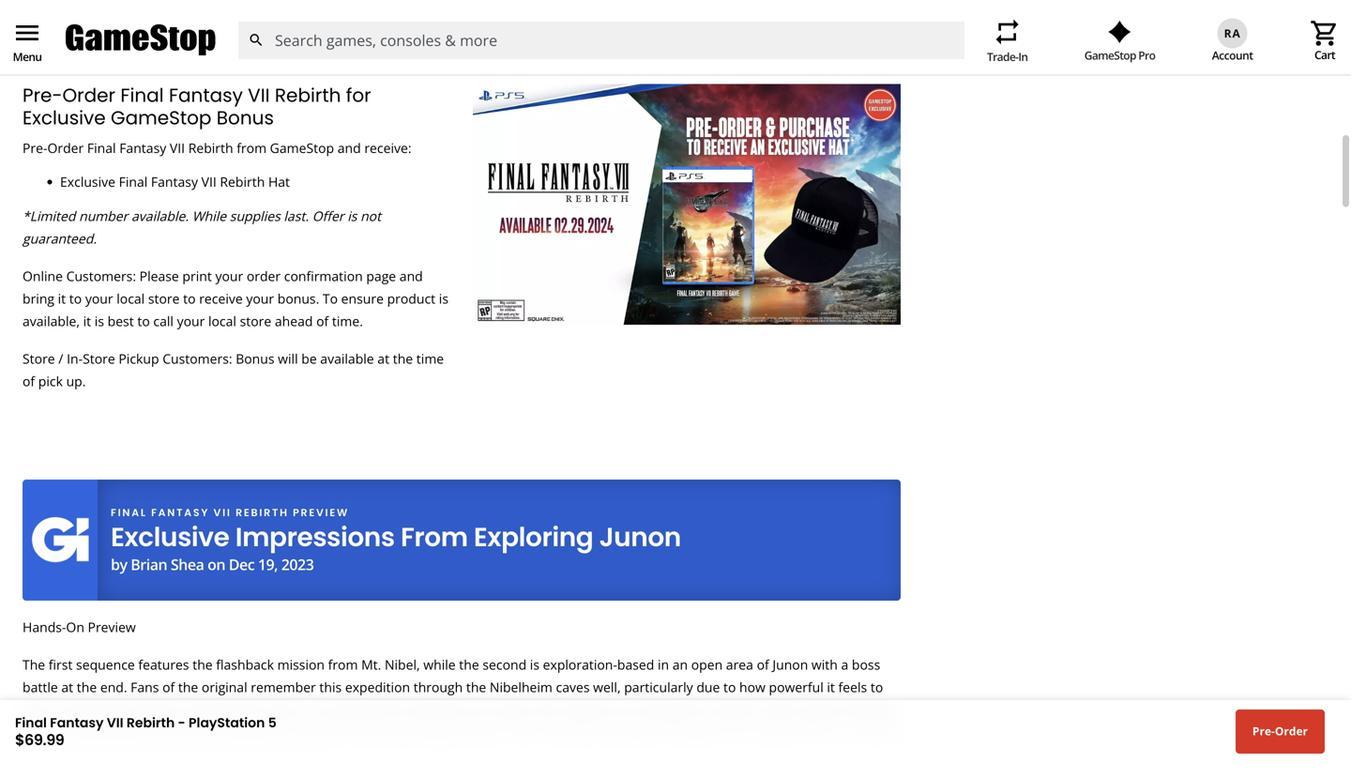 Task type: locate. For each thing, give the bounding box(es) containing it.
1 vertical spatial while
[[135, 701, 169, 719]]

of left pick
[[23, 372, 35, 390]]

call
[[153, 312, 174, 330]]

in right did at the left bottom of the page
[[525, 701, 536, 719]]

vii up 'exclusive final fantasy vii rebirth hat'
[[170, 139, 185, 157]]

receive
[[199, 290, 243, 308]]

0 vertical spatial customers:
[[66, 267, 136, 285]]

0 vertical spatial gamestop
[[1085, 47, 1137, 63]]

sequence
[[76, 656, 135, 673]]

1 horizontal spatial at
[[378, 350, 390, 368]]

2 vertical spatial bonus
[[236, 350, 275, 368]]

0 horizontal spatial customers:
[[66, 267, 136, 285]]

this left "fated"
[[221, 746, 243, 763]]

order for track order
[[1101, 42, 1135, 60]]

1 horizontal spatial store
[[240, 312, 272, 330]]

shop
[[15, 42, 45, 60]]

pre- for pre-order
[[1253, 724, 1276, 739]]

0 vertical spatial while
[[192, 207, 226, 225]]

while down fans at the bottom left
[[135, 701, 169, 719]]

it right bring
[[58, 290, 66, 308]]

your
[[215, 267, 243, 285], [85, 290, 113, 308], [246, 290, 274, 308], [177, 312, 205, 330]]

1 horizontal spatial customers:
[[163, 350, 232, 368]]

2 horizontal spatial a
[[842, 656, 849, 673]]

customers: down call
[[163, 350, 232, 368]]

supplies
[[230, 207, 280, 225]]

original
[[202, 678, 247, 696]]

1 vertical spatial local
[[208, 312, 237, 330]]

cloud down the using
[[77, 746, 112, 763]]

number
[[79, 207, 128, 225]]

boss
[[852, 656, 881, 673]]

2 vertical spatial exclusive
[[111, 519, 230, 556]]

gamestop up 'exclusive final fantasy vii rebirth hat'
[[111, 104, 212, 131]]

0 horizontal spatial it
[[58, 290, 66, 308]]

at down first
[[61, 678, 73, 696]]

at right the available
[[378, 350, 390, 368]]

1 vertical spatial this
[[221, 746, 243, 763]]

2023
[[281, 554, 314, 574]]

wields
[[713, 701, 752, 719]]

pre-order final fantasy vii rebirth for exclusive gamestop bonus pre-order final fantasy vii rebirth from gamestop and receive:
[[23, 82, 412, 157]]

2 vertical spatial a
[[750, 723, 758, 741]]

0 horizontal spatial cloud
[[77, 746, 112, 763]]

menu menu
[[12, 18, 42, 64]]

track order link
[[1048, 42, 1135, 60]]

is left 'not'
[[348, 207, 357, 225]]

0 horizontal spatial local
[[117, 290, 145, 308]]

top deals link
[[504, 42, 562, 60]]

time.
[[332, 312, 363, 330]]

1 horizontal spatial as
[[301, 701, 315, 719]]

sephiroth down -
[[143, 746, 203, 763]]

store
[[70, 42, 101, 60], [330, 42, 361, 60], [23, 350, 55, 368], [83, 350, 115, 368]]

quite
[[266, 701, 298, 719]]

using
[[66, 723, 99, 741]]

rebirth up 'exclusive final fantasy vii rebirth hat'
[[188, 139, 233, 157]]

store left the /
[[23, 350, 55, 368]]

while inside the first sequence features the flashback mission from mt. nibel, while the second is exploration-based in an open area of junon with a boss battle at the end. fans of the original remember this expedition through the nibelheim caves well, particularly due to how powerful it feels to play as sephiroth. while he doesn't feel quite as overpowered in rebirth as he did in the original, the strength he wields is still a sight to behold. i loved using sephiroth and cloud together to perform special synergy abilities. each character pairing in the game has a different one, and that includes cloud and sephiroth in this fated mission.
[[135, 701, 169, 719]]

0 horizontal spatial he
[[173, 701, 188, 719]]

0 horizontal spatial while
[[135, 701, 169, 719]]

pre-owned
[[592, 42, 659, 60]]

1 horizontal spatial he
[[483, 701, 499, 719]]

2 horizontal spatial as
[[466, 701, 480, 719]]

1 vertical spatial gamestop
[[111, 104, 212, 131]]

impressions
[[235, 519, 395, 556]]

exclusive inside final fantasy vii rebirth preview exclusive impressions from exploring junon by brian shea on dec 19, 2023
[[111, 519, 230, 556]]

local up best
[[117, 290, 145, 308]]

0 horizontal spatial this
[[221, 746, 243, 763]]

1 vertical spatial cloud
[[77, 746, 112, 763]]

gamestop pro icon image
[[1109, 21, 1132, 43]]

menu
[[12, 18, 42, 48]]

gamestop up the hat
[[270, 139, 334, 157]]

1 vertical spatial at
[[61, 678, 73, 696]]

fantasy inside final fantasy vii rebirth preview exclusive impressions from exploring junon by brian shea on dec 19, 2023
[[151, 505, 209, 520]]

0 horizontal spatial store
[[148, 290, 180, 308]]

0 horizontal spatial at
[[61, 678, 73, 696]]

final fantasy vii rebirth preview exclusive impressions from exploring junon by brian shea on dec 19, 2023
[[111, 505, 681, 574]]

from inside pre-order final fantasy vii rebirth for exclusive gamestop bonus pre-order final fantasy vii rebirth from gamestop and receive:
[[237, 139, 267, 157]]

dec
[[229, 554, 255, 574]]

preview inside final fantasy vii rebirth preview exclusive impressions from exploring junon by brian shea on dec 19, 2023
[[293, 505, 349, 520]]

it
[[58, 290, 66, 308], [83, 312, 91, 330], [827, 678, 835, 696]]

shea
[[171, 554, 204, 574]]

vii up on
[[214, 505, 232, 520]]

0 horizontal spatial a
[[750, 723, 758, 741]]

2 vertical spatial gamestop
[[270, 139, 334, 157]]

fantasy inside final fantasy vii rebirth - playstation 5 $69.99
[[50, 714, 104, 732]]

is left still
[[755, 701, 765, 719]]

offer
[[312, 207, 344, 225]]

gamestop down gamestop pro icon
[[1085, 47, 1137, 63]]

0 vertical spatial from
[[237, 139, 267, 157]]

pre- for pre-owned
[[592, 42, 616, 60]]

0 horizontal spatial from
[[237, 139, 267, 157]]

overpowered
[[318, 701, 399, 719]]

well,
[[593, 678, 621, 696]]

as
[[51, 701, 65, 719], [301, 701, 315, 719], [466, 701, 480, 719]]

digital store
[[289, 42, 361, 60]]

feels
[[839, 678, 868, 696]]

1 horizontal spatial local
[[208, 312, 237, 330]]

0 vertical spatial store
[[148, 290, 180, 308]]

2 vertical spatial it
[[827, 678, 835, 696]]

order
[[247, 267, 281, 285]]

your up receive
[[215, 267, 243, 285]]

1 horizontal spatial gamestop
[[270, 139, 334, 157]]

to right the sight on the right of the page
[[836, 701, 848, 719]]

1 horizontal spatial junon
[[773, 656, 809, 673]]

as right play
[[51, 701, 65, 719]]

1 vertical spatial a
[[792, 701, 800, 719]]

fantasy up includes
[[50, 714, 104, 732]]

in left an
[[658, 656, 669, 673]]

preview
[[293, 505, 349, 520], [88, 618, 136, 636]]

local
[[117, 290, 145, 308], [208, 312, 237, 330]]

0 vertical spatial sephiroth
[[102, 723, 163, 741]]

available,
[[23, 312, 80, 330]]

preview up 2023
[[293, 505, 349, 520]]

shopping_cart cart
[[1311, 18, 1341, 62]]

store left ahead
[[240, 312, 272, 330]]

1 horizontal spatial preview
[[293, 505, 349, 520]]

local down receive
[[208, 312, 237, 330]]

he up game
[[694, 701, 710, 719]]

search search field
[[238, 21, 965, 59]]

and
[[338, 139, 361, 157], [400, 267, 423, 285], [166, 723, 189, 741], [848, 723, 871, 741], [116, 746, 139, 763]]

expedition
[[345, 678, 410, 696]]

1 horizontal spatial it
[[83, 312, 91, 330]]

area
[[726, 656, 754, 673]]

0 vertical spatial preview
[[293, 505, 349, 520]]

he left doesn't
[[173, 701, 188, 719]]

he left did at the left bottom of the page
[[483, 701, 499, 719]]

hands-on preview
[[23, 618, 136, 636]]

the down features
[[178, 678, 198, 696]]

same
[[147, 42, 181, 60]]

in
[[658, 656, 669, 673], [403, 701, 414, 719], [525, 701, 536, 719], [650, 723, 661, 741], [206, 746, 217, 763]]

new releases
[[391, 42, 474, 60]]

1 vertical spatial bonus
[[217, 104, 274, 131]]

2 he from the left
[[483, 701, 499, 719]]

customers:
[[66, 267, 136, 285], [163, 350, 232, 368]]

Search games, consoles & more search field
[[275, 21, 931, 59]]

your right call
[[177, 312, 205, 330]]

bonus inside pre-order final fantasy vii rebirth for exclusive gamestop bonus pre-order final fantasy vii rebirth from gamestop and receive:
[[217, 104, 274, 131]]

final up includes
[[15, 714, 47, 732]]

junon inside final fantasy vii rebirth preview exclusive impressions from exploring junon by brian shea on dec 19, 2023
[[599, 519, 681, 556]]

rebirth left -
[[127, 714, 175, 732]]

open
[[692, 656, 723, 673]]

bonus
[[378, 5, 546, 52], [217, 104, 274, 131], [236, 350, 275, 368]]

on
[[208, 554, 225, 574]]

as up abilities.
[[466, 701, 480, 719]]

while
[[192, 207, 226, 225], [135, 701, 169, 719]]

sephiroth down sephiroth. at the left of page
[[102, 723, 163, 741]]

junon inside the first sequence features the flashback mission from mt. nibel, while the second is exploration-based in an open area of junon with a boss battle at the end. fans of the original remember this expedition through the nibelheim caves well, particularly due to how powerful it feels to play as sephiroth. while he doesn't feel quite as overpowered in rebirth as he did in the original, the strength he wields is still a sight to behold. i loved using sephiroth and cloud together to perform special synergy abilities. each character pairing in the game has a different one, and that includes cloud and sephiroth in this fated mission.
[[773, 656, 809, 673]]

one,
[[818, 723, 844, 741]]

store up call
[[148, 290, 180, 308]]

0 vertical spatial cloud
[[193, 723, 228, 741]]

bonus.
[[278, 290, 319, 308]]

the left time
[[393, 350, 413, 368]]

bring
[[23, 290, 54, 308]]

0 vertical spatial at
[[378, 350, 390, 368]]

1 vertical spatial it
[[83, 312, 91, 330]]

fated
[[246, 746, 278, 763]]

1 vertical spatial from
[[328, 656, 358, 673]]

in up the synergy
[[403, 701, 414, 719]]

from left the mt. at the left bottom
[[328, 656, 358, 673]]

online customers: please print your order confirmation page and bring it to your local store to receive your bonus. to ensure product is available, it is best to call your local store ahead of time.
[[23, 267, 449, 330]]

powerful
[[769, 678, 824, 696]]

3 he from the left
[[694, 701, 710, 719]]

rebirth down the through at the left
[[418, 701, 463, 719]]

of down to
[[316, 312, 329, 330]]

cloud down doesn't
[[193, 723, 228, 741]]

account
[[1213, 47, 1254, 63]]

fantasy up shea
[[151, 505, 209, 520]]

from
[[237, 139, 267, 157], [328, 656, 358, 673]]

an
[[673, 656, 688, 673]]

final up available.
[[119, 173, 148, 190]]

as right quite
[[301, 701, 315, 719]]

0 vertical spatial this
[[320, 678, 342, 696]]

it left best
[[83, 312, 91, 330]]

is up nibelheim
[[530, 656, 540, 673]]

this up overpowered on the bottom left
[[320, 678, 342, 696]]

fantasy down same day delivery
[[169, 82, 243, 108]]

a right with
[[842, 656, 849, 673]]

1 horizontal spatial this
[[320, 678, 342, 696]]

order inside button
[[1276, 724, 1309, 739]]

vii right the using
[[107, 714, 123, 732]]

store right my
[[70, 42, 101, 60]]

rebirth up 19, at the left of page
[[236, 505, 289, 520]]

owned
[[616, 42, 659, 60]]

vii up *limited number available. while supplies last. offer is not guaranteed.
[[201, 173, 217, 190]]

store / in-store pickup customers: bonus will be available at the time of pick up.
[[23, 350, 444, 390]]

to right due
[[724, 678, 736, 696]]

preview right on
[[88, 618, 136, 636]]

customers: inside online customers: please print your order confirmation page and bring it to your local store to receive your bonus. to ensure product is available, it is best to call your local store ahead of time.
[[66, 267, 136, 285]]

of inside the "store / in-store pickup customers: bonus will be available at the time of pick up."
[[23, 372, 35, 390]]

rebirth inside final fantasy vii rebirth preview exclusive impressions from exploring junon by brian shea on dec 19, 2023
[[236, 505, 289, 520]]

0 vertical spatial exclusive
[[23, 104, 106, 131]]

while left supplies
[[192, 207, 226, 225]]

customers: inside the "store / in-store pickup customers: bonus will be available at the time of pick up."
[[163, 350, 232, 368]]

1 vertical spatial junon
[[773, 656, 809, 673]]

2 horizontal spatial he
[[694, 701, 710, 719]]

last.
[[284, 207, 309, 225]]

final
[[120, 82, 164, 108], [87, 139, 116, 157], [119, 173, 148, 190], [111, 505, 147, 520], [15, 714, 47, 732]]

pre- inside button
[[1253, 724, 1276, 739]]

consoles link
[[787, 42, 841, 60]]

0 horizontal spatial preview
[[88, 618, 136, 636]]

a right still
[[792, 701, 800, 719]]

1 horizontal spatial from
[[328, 656, 358, 673]]

exclusive inside pre-order final fantasy vii rebirth for exclusive gamestop bonus pre-order final fantasy vii rebirth from gamestop and receive:
[[23, 104, 106, 131]]

fantasy up 'exclusive final fantasy vii rebirth hat'
[[119, 139, 166, 157]]

receive:
[[365, 139, 412, 157]]

0 vertical spatial local
[[117, 290, 145, 308]]

search button
[[238, 21, 275, 59]]

to up behold.
[[871, 678, 884, 696]]

battle
[[23, 678, 58, 696]]

0 vertical spatial junon
[[599, 519, 681, 556]]

your down the order
[[246, 290, 274, 308]]

0 horizontal spatial junon
[[599, 519, 681, 556]]

is right product
[[439, 290, 449, 308]]

1 vertical spatial store
[[240, 312, 272, 330]]

how
[[740, 678, 766, 696]]

the up sephiroth. at the left of page
[[77, 678, 97, 696]]

top deals
[[504, 42, 562, 60]]

white
[[1213, 42, 1246, 60]]

up.
[[66, 372, 86, 390]]

gamestop image
[[66, 22, 216, 58]]

order for pre-order final fantasy vii rebirth for exclusive gamestop bonus pre-order final fantasy vii rebirth from gamestop and receive:
[[62, 82, 115, 108]]

final up by
[[111, 505, 147, 520]]

1 vertical spatial customers:
[[163, 350, 232, 368]]

of right area
[[757, 656, 770, 673]]

available
[[320, 350, 374, 368]]

still
[[768, 701, 789, 719]]

particularly
[[624, 678, 693, 696]]

2 horizontal spatial it
[[827, 678, 835, 696]]

shop my store
[[15, 42, 101, 60]]

from up supplies
[[237, 139, 267, 157]]

a right has
[[750, 723, 758, 741]]

it left feels
[[827, 678, 835, 696]]

1 horizontal spatial while
[[192, 207, 226, 225]]

fantasy
[[169, 82, 243, 108], [119, 139, 166, 157], [151, 173, 198, 190], [151, 505, 209, 520], [50, 714, 104, 732]]

while inside *limited number available. while supplies last. offer is not guaranteed.
[[192, 207, 226, 225]]

0 horizontal spatial gamestop
[[111, 104, 212, 131]]

vii inside final fantasy vii rebirth - playstation 5 $69.99
[[107, 714, 123, 732]]

new releases link
[[391, 42, 474, 60]]

0 vertical spatial a
[[842, 656, 849, 673]]

loved
[[30, 723, 63, 741]]

first
[[49, 656, 73, 673]]

final inside final fantasy vii rebirth - playstation 5 $69.99
[[15, 714, 47, 732]]

customers: up best
[[66, 267, 136, 285]]

*limited
[[23, 207, 76, 225]]

0 horizontal spatial as
[[51, 701, 65, 719]]

to left call
[[137, 312, 150, 330]]



Task type: describe. For each thing, give the bounding box(es) containing it.
it inside the first sequence features the flashback mission from mt. nibel, while the second is exploration-based in an open area of junon with a boss battle at the end. fans of the original remember this expedition through the nibelheim caves well, particularly due to how powerful it feels to play as sephiroth. while he doesn't feel quite as overpowered in rebirth as he did in the original, the strength he wields is still a sight to behold. i loved using sephiroth and cloud together to perform special synergy abilities. each character pairing in the game has a different one, and that includes cloud and sephiroth in this fated mission.
[[827, 678, 835, 696]]

vii down delivery
[[248, 82, 270, 108]]

page
[[366, 267, 396, 285]]

0 vertical spatial it
[[58, 290, 66, 308]]

by
[[111, 554, 127, 574]]

special
[[358, 723, 400, 741]]

3 as from the left
[[466, 701, 480, 719]]

synergy
[[403, 723, 452, 741]]

1 vertical spatial sephiroth
[[143, 746, 203, 763]]

features
[[138, 656, 189, 673]]

has
[[725, 723, 747, 741]]

ra
[[1225, 25, 1242, 41]]

rebirth inside the first sequence features the flashback mission from mt. nibel, while the second is exploration-based in an open area of junon with a boss battle at the end. fans of the original remember this expedition through the nibelheim caves well, particularly due to how powerful it feels to play as sephiroth. while he doesn't feel quite as overpowered in rebirth as he did in the original, the strength he wields is still a sight to behold. i loved using sephiroth and cloud together to perform special synergy abilities. each character pairing in the game has a different one, and that includes cloud and sephiroth in this fated mission.
[[418, 701, 463, 719]]

video games link
[[871, 42, 949, 60]]

to up available,
[[69, 290, 82, 308]]

with
[[812, 656, 838, 673]]

same day delivery link
[[147, 42, 259, 60]]

confirmation
[[284, 267, 363, 285]]

vii inside final fantasy vii rebirth preview exclusive impressions from exploring junon by brian shea on dec 19, 2023
[[214, 505, 232, 520]]

game informer image
[[31, 517, 89, 564]]

digital store link
[[289, 42, 361, 60]]

consoles
[[787, 42, 841, 60]]

is inside *limited number available. while supplies last. offer is not guaranteed.
[[348, 207, 357, 225]]

repeat trade-in
[[988, 17, 1028, 64]]

strength
[[639, 701, 691, 719]]

the inside the "store / in-store pickup customers: bonus will be available at the time of pick up."
[[393, 350, 413, 368]]

rebirth inside final fantasy vii rebirth - playstation 5 $69.99
[[127, 714, 175, 732]]

through
[[414, 678, 463, 696]]

1 vertical spatial preview
[[88, 618, 136, 636]]

feel
[[240, 701, 263, 719]]

your up best
[[85, 290, 113, 308]]

end.
[[100, 678, 127, 696]]

is left best
[[95, 312, 104, 330]]

final up the number at the top left
[[87, 139, 116, 157]]

19,
[[258, 554, 278, 574]]

collectibles
[[689, 42, 757, 60]]

mt.
[[361, 656, 381, 673]]

track
[[1067, 42, 1098, 60]]

in-
[[67, 350, 83, 368]]

at inside the first sequence features the flashback mission from mt. nibel, while the second is exploration-based in an open area of junon with a boss battle at the end. fans of the original remember this expedition through the nibelheim caves well, particularly due to how powerful it feels to play as sephiroth. while he doesn't feel quite as overpowered in rebirth as he did in the original, the strength he wields is still a sight to behold. i loved using sephiroth and cloud together to perform special synergy abilities. each character pairing in the game has a different one, and that includes cloud and sephiroth in this fated mission.
[[61, 678, 73, 696]]

sight
[[803, 701, 832, 719]]

product
[[387, 290, 436, 308]]

guaranteed.
[[23, 230, 97, 247]]

pre-owned link
[[592, 42, 659, 60]]

/
[[58, 350, 63, 368]]

the down second
[[466, 678, 487, 696]]

0 vertical spatial bonus
[[378, 5, 546, 52]]

final inside final fantasy vii rebirth preview exclusive impressions from exploring junon by brian shea on dec 19, 2023
[[111, 505, 147, 520]]

final down "same"
[[120, 82, 164, 108]]

the down strength
[[664, 723, 684, 741]]

at inside the "store / in-store pickup customers: bonus will be available at the time of pick up."
[[378, 350, 390, 368]]

day
[[184, 42, 207, 60]]

2 horizontal spatial gamestop
[[1085, 47, 1137, 63]]

ben
[[1187, 42, 1210, 60]]

the first sequence features the flashback mission from mt. nibel, while the second is exploration-based in an open area of junon with a boss battle at the end. fans of the original remember this expedition through the nibelheim caves well, particularly due to how powerful it feels to play as sephiroth. while he doesn't feel quite as overpowered in rebirth as he did in the original, the strength he wields is still a sight to behold. i loved using sephiroth and cloud together to perform special synergy abilities. each character pairing in the game has a different one, and that includes cloud and sephiroth in this fated mission.
[[23, 656, 899, 763]]

playstation
[[189, 714, 265, 732]]

best
[[108, 312, 134, 330]]

center
[[1298, 42, 1337, 60]]

payload
[[1249, 42, 1295, 60]]

ensure
[[341, 290, 384, 308]]

shopping_cart
[[1311, 18, 1341, 48]]

please
[[140, 267, 179, 285]]

for
[[346, 82, 371, 108]]

will
[[278, 350, 298, 368]]

abilities.
[[455, 723, 506, 741]]

includes
[[23, 746, 73, 763]]

track order
[[1067, 42, 1135, 60]]

of inside online customers: please print your order confirmation page and bring it to your local store to receive your bonus. to ensure product is available, it is best to call your local store ahead of time.
[[316, 312, 329, 330]]

releases
[[422, 42, 474, 60]]

and inside online customers: please print your order confirmation page and bring it to your local store to receive your bonus. to ensure product is available, it is best to call your local store ahead of time.
[[400, 267, 423, 285]]

rebirth down digital
[[275, 82, 341, 108]]

fantasy up available.
[[151, 173, 198, 190]]

the right while
[[459, 656, 479, 673]]

games
[[907, 42, 949, 60]]

video
[[871, 42, 904, 60]]

from inside the first sequence features the flashback mission from mt. nibel, while the second is exploration-based in an open area of junon with a boss battle at the end. fans of the original remember this expedition through the nibelheim caves well, particularly due to how powerful it feels to play as sephiroth. while he doesn't feel quite as overpowered in rebirth as he did in the original, the strength he wields is still a sight to behold. i loved using sephiroth and cloud together to perform special synergy abilities. each character pairing in the game has a different one, and that includes cloud and sephiroth in this fated mission.
[[328, 656, 358, 673]]

pre- for pre-order final fantasy vii rebirth for exclusive gamestop bonus pre-order final fantasy vii rebirth from gamestop and receive:
[[23, 82, 62, 108]]

rebirth left the hat
[[220, 173, 265, 190]]

time
[[417, 350, 444, 368]]

1 horizontal spatial cloud
[[193, 723, 228, 741]]

collectibles link
[[689, 42, 757, 60]]

and inside pre-order final fantasy vii rebirth for exclusive gamestop bonus pre-order final fantasy vii rebirth from gamestop and receive:
[[338, 139, 361, 157]]

to right 5
[[288, 723, 300, 741]]

character
[[542, 723, 600, 741]]

to down print
[[183, 290, 196, 308]]

menu
[[13, 49, 42, 64]]

1 horizontal spatial a
[[792, 701, 800, 719]]

perform
[[304, 723, 354, 741]]

ben white payload center
[[1187, 42, 1337, 60]]

did
[[502, 701, 521, 719]]

the
[[23, 656, 45, 673]]

new
[[391, 42, 419, 60]]

not
[[361, 207, 381, 225]]

final fantasy vii rebirth - playstation 5 $69.99
[[15, 714, 277, 750]]

search
[[248, 32, 265, 48]]

behold.
[[852, 701, 898, 719]]

pre-order button
[[1236, 710, 1326, 754]]

doesn't
[[192, 701, 237, 719]]

ben white payload center link
[[1166, 42, 1337, 60]]

pre-order
[[1253, 724, 1309, 739]]

caves
[[556, 678, 590, 696]]

1 as from the left
[[51, 701, 65, 719]]

in down strength
[[650, 723, 661, 741]]

second
[[483, 656, 527, 673]]

1 he from the left
[[173, 701, 188, 719]]

hands-
[[23, 618, 66, 636]]

pickup
[[119, 350, 159, 368]]

in down the playstation
[[206, 746, 217, 763]]

due
[[697, 678, 720, 696]]

each
[[510, 723, 539, 741]]

the up the "original"
[[193, 656, 213, 673]]

store up up.
[[83, 350, 115, 368]]

store right digital
[[330, 42, 361, 60]]

order for pre-order
[[1276, 724, 1309, 739]]

of down features
[[162, 678, 175, 696]]

1 vertical spatial exclusive
[[60, 173, 115, 190]]

exclusive final fantasy vii rebirth hat
[[60, 173, 290, 190]]

based
[[618, 656, 655, 673]]

final fantasy vii rebirth standard edition bonus image
[[473, 84, 901, 325]]

be
[[302, 350, 317, 368]]

fans
[[131, 678, 159, 696]]

pick
[[38, 372, 63, 390]]

bonus inside the "store / in-store pickup customers: bonus will be available at the time of pick up."
[[236, 350, 275, 368]]

exploring
[[474, 519, 594, 556]]

the up character
[[540, 701, 560, 719]]

2 as from the left
[[301, 701, 315, 719]]

deals
[[529, 42, 562, 60]]

available.
[[131, 207, 189, 225]]

the up pairing
[[616, 701, 636, 719]]



Task type: vqa. For each thing, say whether or not it's contained in the screenshot.
Ship to the left
no



